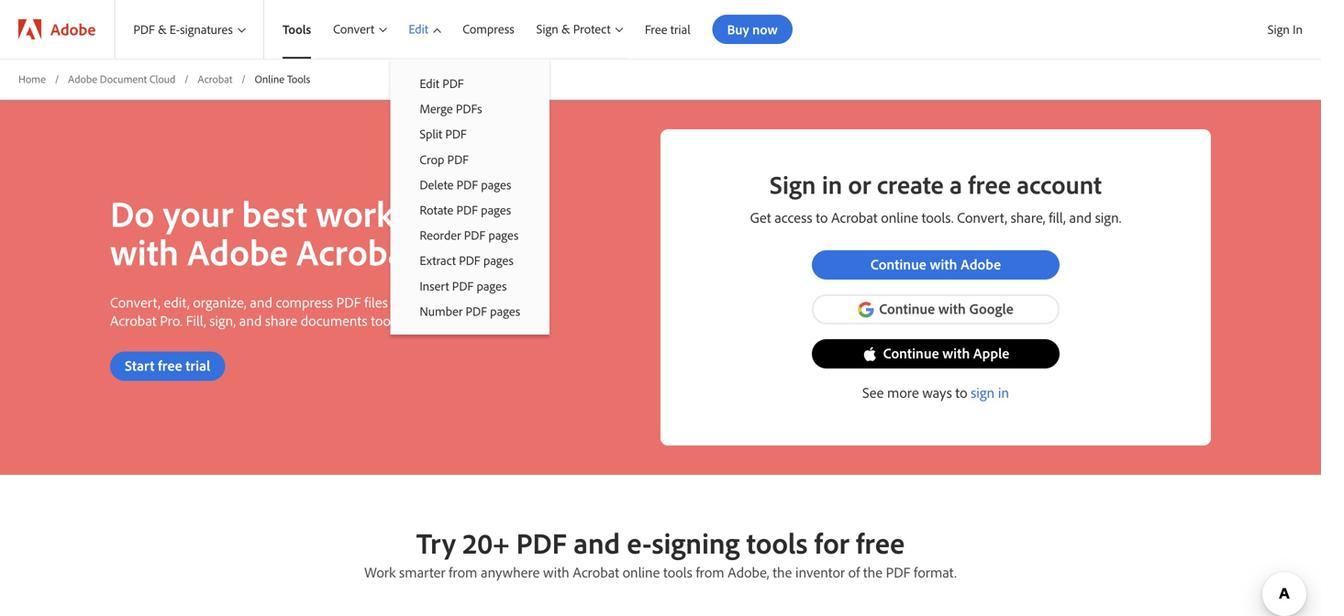 Task type: describe. For each thing, give the bounding box(es) containing it.
tools link
[[264, 0, 315, 59]]

anywhere
[[481, 563, 540, 582]]

with left apple
[[943, 344, 970, 362]]

and right organize,
[[250, 293, 272, 311]]

e-
[[170, 21, 180, 37]]

pdf inside convert, edit, organize, and compress pdf files with adobe acrobat pro. fill, sign, and share documents too.
[[337, 293, 361, 311]]

1 vertical spatial tools
[[287, 72, 310, 86]]

sign & protect button
[[518, 0, 627, 59]]

2 the from the left
[[863, 563, 883, 582]]

sign in
[[1268, 21, 1303, 37]]

of
[[849, 563, 860, 582]]

compress
[[463, 21, 515, 37]]

0 vertical spatial tools
[[283, 21, 311, 37]]

extract pdf pages
[[420, 253, 514, 269]]

pdf for insert
[[452, 278, 474, 294]]

delete pdf pages link
[[390, 172, 550, 197]]

try 20+ pdf and e-signing tools for free work smarter from anywhere with acrobat online tools from adobe, the inventor of the pdf format.
[[364, 524, 957, 582]]

to inside the "sign in or create a free account get access to acrobat online tools. convert, share, fill, and sign."
[[816, 208, 828, 227]]

sign for in
[[770, 168, 816, 200]]

online inside try 20+ pdf and e-signing tools for free work smarter from anywhere with acrobat online tools from adobe, the inventor of the pdf format.
[[623, 563, 660, 582]]

merge pdfs
[[420, 101, 482, 117]]

continue with adobe link
[[812, 250, 1060, 280]]

free trial link
[[627, 0, 694, 59]]

pdf & e-signatures
[[133, 21, 233, 37]]

delete
[[420, 177, 454, 193]]

reorder
[[420, 227, 461, 243]]

crop pdf link
[[390, 147, 550, 172]]

pdf for number
[[466, 303, 487, 319]]

for
[[815, 524, 850, 562]]

& for pdf
[[158, 21, 167, 37]]

adobe document cloud link
[[68, 72, 176, 87]]

or
[[849, 168, 871, 200]]

insert pdf pages
[[420, 278, 507, 294]]

2 from from the left
[[696, 563, 725, 582]]

adobe inside convert, edit, organize, and compress pdf files with adobe acrobat pro. fill, sign, and share documents too.
[[421, 293, 460, 311]]

edit for edit
[[409, 21, 429, 37]]

adobe inside 'do your best work online with adobe acrobat'
[[187, 228, 288, 275]]

& for sign
[[562, 21, 570, 37]]

protect
[[573, 21, 611, 37]]

best
[[242, 190, 308, 236]]

pages for number pdf pages
[[490, 303, 521, 319]]

continue with google
[[879, 299, 1014, 318]]

see
[[863, 383, 884, 402]]

pdf up anywhere
[[516, 524, 567, 562]]

20+
[[463, 524, 510, 562]]

sign in link
[[971, 383, 1010, 402]]

do your best work online with adobe acrobat
[[110, 190, 500, 275]]

rotate pdf pages link
[[390, 197, 550, 223]]

work
[[316, 190, 395, 236]]

pdf for crop
[[447, 151, 469, 167]]

pages for delete pdf pages
[[481, 177, 511, 193]]

continue with google link
[[812, 294, 1060, 325]]

1 from from the left
[[449, 563, 478, 582]]

delete pdf pages
[[420, 177, 511, 193]]

pdf & e-signatures button
[[115, 0, 263, 59]]

with left google
[[939, 299, 966, 318]]

convert, edit, organize, and compress pdf files with adobe acrobat pro. fill, sign, and share documents too.
[[110, 293, 460, 330]]

free
[[645, 21, 668, 37]]

online
[[255, 72, 285, 86]]

sign for &
[[537, 21, 559, 37]]

with inside try 20+ pdf and e-signing tools for free work smarter from anywhere with acrobat online tools from adobe, the inventor of the pdf format.
[[543, 563, 570, 582]]

split pdf link
[[390, 121, 550, 147]]

continue with apple
[[884, 344, 1010, 362]]

insert
[[420, 278, 449, 294]]

acrobat inside the "sign in or create a free account get access to acrobat online tools. convert, share, fill, and sign."
[[832, 208, 878, 227]]

start free trial link
[[110, 352, 225, 381]]

split pdf
[[420, 126, 467, 142]]

cloud
[[150, 72, 176, 86]]

smarter
[[399, 563, 446, 582]]

1 horizontal spatial trial
[[671, 21, 691, 37]]

online inside the "sign in or create a free account get access to acrobat online tools. convert, share, fill, and sign."
[[881, 208, 919, 227]]

a
[[950, 168, 963, 200]]

access
[[775, 208, 813, 227]]

extract
[[420, 253, 456, 269]]

sign in button
[[1264, 14, 1307, 45]]

continue for continue with apple
[[884, 344, 939, 362]]

too.
[[371, 311, 393, 330]]

fill,
[[186, 311, 206, 330]]

convert, inside convert, edit, organize, and compress pdf files with adobe acrobat pro. fill, sign, and share documents too.
[[110, 293, 160, 311]]

convert, inside the "sign in or create a free account get access to acrobat online tools. convert, share, fill, and sign."
[[957, 208, 1008, 227]]

sign in or create a free account get access to acrobat online tools. convert, share, fill, and sign.
[[750, 168, 1122, 227]]

fill,
[[1049, 208, 1066, 227]]

and inside the "sign in or create a free account get access to acrobat online tools. convert, share, fill, and sign."
[[1070, 208, 1092, 227]]

pdfs
[[456, 101, 482, 117]]

merge pdfs link
[[390, 96, 550, 121]]

0 vertical spatial tools
[[747, 524, 808, 562]]

files
[[364, 293, 388, 311]]

split
[[420, 126, 442, 142]]

e-
[[627, 524, 652, 562]]

create
[[877, 168, 944, 200]]

edit button
[[390, 0, 444, 59]]

compress link
[[444, 0, 518, 59]]



Task type: vqa. For each thing, say whether or not it's contained in the screenshot.
rightmost JPG
no



Task type: locate. For each thing, give the bounding box(es) containing it.
0 horizontal spatial tools
[[664, 563, 693, 582]]

edit inside "dropdown button"
[[409, 21, 429, 37]]

0 vertical spatial in
[[822, 168, 843, 200]]

convert button
[[315, 0, 390, 59]]

inventor
[[796, 563, 845, 582]]

pages down "extract pdf pages" link
[[477, 278, 507, 294]]

acrobat inside convert, edit, organize, and compress pdf files with adobe acrobat pro. fill, sign, and share documents too.
[[110, 311, 156, 330]]

sign inside 'button'
[[1268, 21, 1290, 37]]

pages for insert pdf pages
[[477, 278, 507, 294]]

try
[[416, 524, 456, 562]]

1 horizontal spatial in
[[998, 383, 1010, 402]]

pages down rotate pdf pages link
[[489, 227, 519, 243]]

1 horizontal spatial online
[[623, 563, 660, 582]]

continue down continue with adobe link on the top right
[[879, 299, 935, 318]]

& left e-
[[158, 21, 167, 37]]

convert, left edit, in the left of the page
[[110, 293, 160, 311]]

online
[[403, 190, 500, 236], [881, 208, 919, 227], [623, 563, 660, 582]]

number pdf pages
[[420, 303, 521, 319]]

with up edit, in the left of the page
[[110, 228, 179, 275]]

pdf for reorder
[[464, 227, 486, 243]]

and right fill,
[[1070, 208, 1092, 227]]

1 horizontal spatial from
[[696, 563, 725, 582]]

1 the from the left
[[773, 563, 792, 582]]

start
[[125, 356, 155, 375]]

to
[[816, 208, 828, 227], [956, 383, 968, 402]]

from down signing at the bottom
[[696, 563, 725, 582]]

1 horizontal spatial tools
[[747, 524, 808, 562]]

and right sign, on the bottom
[[239, 311, 262, 330]]

0 vertical spatial to
[[816, 208, 828, 227]]

with inside 'do your best work online with adobe acrobat'
[[110, 228, 179, 275]]

tools down signing at the bottom
[[664, 563, 693, 582]]

0 vertical spatial continue
[[871, 255, 927, 273]]

tools up adobe,
[[747, 524, 808, 562]]

&
[[562, 21, 570, 37], [158, 21, 167, 37]]

pdf inside number pdf pages link
[[466, 303, 487, 319]]

edit pdf link
[[390, 71, 550, 96]]

edit for edit pdf
[[420, 75, 440, 91]]

pdf inside crop pdf link
[[447, 151, 469, 167]]

pages for rotate pdf pages
[[481, 202, 511, 218]]

pages for reorder pdf pages
[[489, 227, 519, 243]]

free right start
[[158, 356, 182, 375]]

adobe,
[[728, 563, 770, 582]]

acrobat down signatures
[[198, 72, 233, 86]]

document
[[100, 72, 147, 86]]

crop pdf
[[420, 151, 469, 167]]

edit up edit pdf
[[409, 21, 429, 37]]

pdf right the split
[[445, 126, 467, 142]]

format.
[[914, 563, 957, 582]]

pdf for rotate
[[457, 202, 478, 218]]

pdf down insert pdf pages link
[[466, 303, 487, 319]]

sign
[[971, 383, 995, 402]]

pdf inside reorder pdf pages "link"
[[464, 227, 486, 243]]

sign for in
[[1268, 21, 1290, 37]]

from down 20+
[[449, 563, 478, 582]]

& inside popup button
[[158, 21, 167, 37]]

documents
[[301, 311, 368, 330]]

0 vertical spatial edit
[[409, 21, 429, 37]]

continue
[[871, 255, 927, 273], [879, 299, 935, 318], [884, 344, 939, 362]]

continue up more in the right bottom of the page
[[884, 344, 939, 362]]

2 vertical spatial continue
[[884, 344, 939, 362]]

1 horizontal spatial free
[[856, 524, 905, 562]]

2 horizontal spatial online
[[881, 208, 919, 227]]

0 horizontal spatial &
[[158, 21, 167, 37]]

in
[[1293, 21, 1303, 37]]

sign.
[[1096, 208, 1122, 227]]

pdf inside pdf & e-signatures popup button
[[133, 21, 155, 37]]

sign inside the "sign in or create a free account get access to acrobat online tools. convert, share, fill, and sign."
[[770, 168, 816, 200]]

edit,
[[164, 293, 190, 311]]

pages down crop pdf link on the top of the page
[[481, 177, 511, 193]]

pdf for edit
[[443, 75, 464, 91]]

free
[[969, 168, 1011, 200], [158, 356, 182, 375], [856, 524, 905, 562]]

sign & protect
[[537, 21, 611, 37]]

rotate pdf pages
[[420, 202, 511, 218]]

pdf for split
[[445, 126, 467, 142]]

1 vertical spatial tools
[[664, 563, 693, 582]]

home
[[18, 72, 46, 86]]

pages down reorder pdf pages "link"
[[484, 253, 514, 269]]

in
[[822, 168, 843, 200], [998, 383, 1010, 402]]

more
[[888, 383, 919, 402]]

apple
[[974, 344, 1010, 362]]

continue for continue with google
[[879, 299, 935, 318]]

0 horizontal spatial online
[[403, 190, 500, 236]]

0 horizontal spatial free
[[158, 356, 182, 375]]

0 vertical spatial convert,
[[957, 208, 1008, 227]]

with right 'files'
[[391, 293, 418, 311]]

tools
[[283, 21, 311, 37], [287, 72, 310, 86]]

pdf inside delete pdf pages link
[[457, 177, 478, 193]]

1 vertical spatial trial
[[186, 356, 210, 375]]

tools up online tools at the left
[[283, 21, 311, 37]]

tools right online
[[287, 72, 310, 86]]

share,
[[1011, 208, 1046, 227]]

and left e-
[[574, 524, 620, 562]]

sign up access
[[770, 168, 816, 200]]

& left protect at the top of page
[[562, 21, 570, 37]]

your
[[163, 190, 233, 236]]

online tools
[[255, 72, 310, 86]]

do
[[110, 190, 154, 236]]

group
[[390, 59, 550, 335]]

0 horizontal spatial to
[[816, 208, 828, 227]]

1 horizontal spatial &
[[562, 21, 570, 37]]

2 horizontal spatial sign
[[1268, 21, 1290, 37]]

sign left protect at the top of page
[[537, 21, 559, 37]]

0 horizontal spatial sign
[[537, 21, 559, 37]]

with right anywhere
[[543, 563, 570, 582]]

to right access
[[816, 208, 828, 227]]

pdf inside edit pdf link
[[443, 75, 464, 91]]

pdf left format.
[[886, 563, 911, 582]]

pdf down delete pdf pages
[[457, 202, 478, 218]]

adobe link
[[0, 0, 114, 59]]

pages down insert pdf pages link
[[490, 303, 521, 319]]

acrobat up 'files'
[[297, 228, 418, 275]]

edit pdf
[[420, 75, 464, 91]]

pages for extract pdf pages
[[484, 253, 514, 269]]

sign
[[537, 21, 559, 37], [1268, 21, 1290, 37], [770, 168, 816, 200]]

sign,
[[210, 311, 236, 330]]

pages inside "link"
[[489, 227, 519, 243]]

crop
[[420, 151, 445, 167]]

the right of
[[863, 563, 883, 582]]

signatures
[[180, 21, 233, 37]]

and
[[1070, 208, 1092, 227], [250, 293, 272, 311], [239, 311, 262, 330], [574, 524, 620, 562]]

start free trial
[[125, 356, 210, 375]]

pdf inside insert pdf pages link
[[452, 278, 474, 294]]

pdf left e-
[[133, 21, 155, 37]]

sign left in
[[1268, 21, 1290, 37]]

1 vertical spatial convert,
[[110, 293, 160, 311]]

with inside convert, edit, organize, and compress pdf files with adobe acrobat pro. fill, sign, and share documents too.
[[391, 293, 418, 311]]

convert,
[[957, 208, 1008, 227], [110, 293, 160, 311]]

convert, down a
[[957, 208, 1008, 227]]

continue with adobe
[[871, 255, 1001, 273]]

pdf left 'files'
[[337, 293, 361, 311]]

trial down fill,
[[186, 356, 210, 375]]

number pdf pages link
[[390, 299, 550, 324]]

from
[[449, 563, 478, 582], [696, 563, 725, 582]]

continue for continue with adobe
[[871, 255, 927, 273]]

extract pdf pages link
[[390, 248, 550, 273]]

pdf down rotate pdf pages link
[[464, 227, 486, 243]]

share
[[265, 311, 297, 330]]

1 vertical spatial to
[[956, 383, 968, 402]]

edit up merge on the top left of page
[[420, 75, 440, 91]]

continue with apple link
[[812, 339, 1060, 369]]

home link
[[18, 72, 46, 87]]

pdf up rotate pdf pages
[[457, 177, 478, 193]]

free inside the "sign in or create a free account get access to acrobat online tools. convert, share, fill, and sign."
[[969, 168, 1011, 200]]

get
[[750, 208, 771, 227]]

pdf inside rotate pdf pages link
[[457, 202, 478, 218]]

in inside the "sign in or create a free account get access to acrobat online tools. convert, share, fill, and sign."
[[822, 168, 843, 200]]

free inside try 20+ pdf and e-signing tools for free work smarter from anywhere with acrobat online tools from adobe, the inventor of the pdf format.
[[856, 524, 905, 562]]

1 vertical spatial in
[[998, 383, 1010, 402]]

pdf up merge pdfs
[[443, 75, 464, 91]]

2 vertical spatial free
[[856, 524, 905, 562]]

with
[[110, 228, 179, 275], [930, 255, 958, 273], [391, 293, 418, 311], [939, 299, 966, 318], [943, 344, 970, 362], [543, 563, 570, 582]]

0 vertical spatial trial
[[671, 21, 691, 37]]

pdf right crop
[[447, 151, 469, 167]]

organize,
[[193, 293, 247, 311]]

pages down delete pdf pages link
[[481, 202, 511, 218]]

free trial
[[645, 21, 691, 37]]

and inside try 20+ pdf and e-signing tools for free work smarter from anywhere with acrobat online tools from adobe, the inventor of the pdf format.
[[574, 524, 620, 562]]

acrobat left pro.
[[110, 311, 156, 330]]

trial right 'free'
[[671, 21, 691, 37]]

merge
[[420, 101, 453, 117]]

1 vertical spatial free
[[158, 356, 182, 375]]

edit inside group
[[420, 75, 440, 91]]

1 horizontal spatial to
[[956, 383, 968, 402]]

pdf for extract
[[459, 253, 481, 269]]

edit
[[409, 21, 429, 37], [420, 75, 440, 91]]

acrobat link
[[198, 72, 233, 87]]

trial
[[671, 21, 691, 37], [186, 356, 210, 375]]

pdf for delete
[[457, 177, 478, 193]]

0 horizontal spatial convert,
[[110, 293, 160, 311]]

0 horizontal spatial in
[[822, 168, 843, 200]]

online inside 'do your best work online with adobe acrobat'
[[403, 190, 500, 236]]

insert pdf pages link
[[390, 273, 550, 299]]

1 vertical spatial edit
[[420, 75, 440, 91]]

sign inside popup button
[[537, 21, 559, 37]]

acrobat inside 'do your best work online with adobe acrobat'
[[297, 228, 418, 275]]

adobe document cloud
[[68, 72, 176, 86]]

1 horizontal spatial convert,
[[957, 208, 1008, 227]]

tools.
[[922, 208, 954, 227]]

acrobat right anywhere
[[573, 563, 619, 582]]

pdf down extract pdf pages
[[452, 278, 474, 294]]

1 vertical spatial continue
[[879, 299, 935, 318]]

work
[[364, 563, 396, 582]]

pdf inside split pdf link
[[445, 126, 467, 142]]

the right adobe,
[[773, 563, 792, 582]]

2 horizontal spatial free
[[969, 168, 1011, 200]]

0 horizontal spatial from
[[449, 563, 478, 582]]

& inside popup button
[[562, 21, 570, 37]]

pdf down reorder pdf pages "link"
[[459, 253, 481, 269]]

1 horizontal spatial the
[[863, 563, 883, 582]]

in right sign
[[998, 383, 1010, 402]]

acrobat inside try 20+ pdf and e-signing tools for free work smarter from anywhere with acrobat online tools from adobe, the inventor of the pdf format.
[[573, 563, 619, 582]]

pro.
[[160, 311, 183, 330]]

adobe
[[50, 19, 96, 39], [68, 72, 97, 86], [187, 228, 288, 275], [961, 255, 1001, 273], [421, 293, 460, 311]]

signing
[[652, 524, 740, 562]]

0 vertical spatial free
[[969, 168, 1011, 200]]

number
[[420, 303, 463, 319]]

reorder pdf pages
[[420, 227, 519, 243]]

continue up the continue with google link
[[871, 255, 927, 273]]

free up of
[[856, 524, 905, 562]]

0 horizontal spatial trial
[[186, 356, 210, 375]]

see more ways to sign in
[[863, 383, 1010, 402]]

google
[[970, 299, 1014, 318]]

1 horizontal spatial sign
[[770, 168, 816, 200]]

in left or
[[822, 168, 843, 200]]

free right a
[[969, 168, 1011, 200]]

group containing edit pdf
[[390, 59, 550, 335]]

acrobat down or
[[832, 208, 878, 227]]

pdf inside "extract pdf pages" link
[[459, 253, 481, 269]]

to left sign
[[956, 383, 968, 402]]

with up "continue with google"
[[930, 255, 958, 273]]

0 horizontal spatial the
[[773, 563, 792, 582]]

pages
[[481, 177, 511, 193], [481, 202, 511, 218], [489, 227, 519, 243], [484, 253, 514, 269], [477, 278, 507, 294], [490, 303, 521, 319]]

convert
[[333, 21, 375, 37]]



